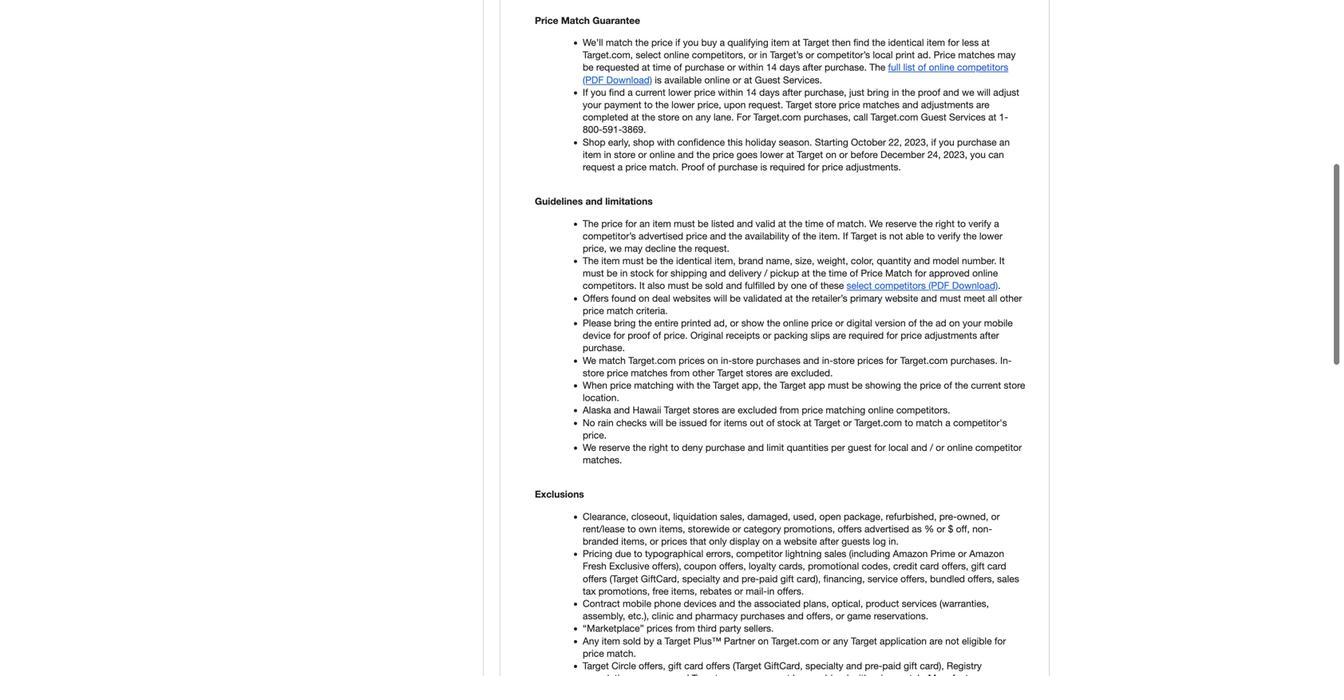 Task type: locate. For each thing, give the bounding box(es) containing it.
1 vertical spatial with
[[677, 380, 695, 391]]

required inside the offers found on deal websites will be validated at the retailer's primary website and must meet all other price match criteria. please bring the entire printed ad, or show the online price or digital version of the ad on your mobile device for proof of price. original receipts or packing slips are required for price adjustments after purchase. we match target.com prices on in-store purchases and in-store prices for target.com purchases. in- store price matches from other target stores are excluded. when price matching with the target app, the target app must be showing the price of the current store location. alaska and hawaii target stores are excluded from price matching online competitors. no rain checks will be issued for items out of stock at target or target.com to match a competitor's price. we reserve the right to deny purchase and limit quantities per guest for local and / or online competitor matches.
[[849, 330, 884, 341]]

0 horizontal spatial other
[[693, 367, 715, 378]]

0 horizontal spatial by
[[644, 636, 654, 647]]

and down the delivery
[[726, 280, 743, 291]]

on down sellers.
[[758, 636, 769, 647]]

confidence
[[678, 136, 725, 148]]

match inside 'the item must be the identical item, brand name, size, weight, color, quantity and model number. it must be in stock for shipping and delivery / pickup at the time of price match for approved online competitors. it also must be sold and fulfilled by one of these'
[[886, 268, 913, 279]]

price down the application
[[873, 673, 894, 677]]

guest inside if you find a current lower price within 14 days after purchase, just bring in the proof and we will adjust your payment to the lower price, upon request. target store price matches and adjustments are completed at the store on any lane. for target.com purchases, call target.com guest services at 1- 800-591-3869. shop early, shop with confidence this holiday season. starting october 22, 2023, if you purchase an item in store or online and the price goes lower at target on or before december 24, 2023, you can request a price match. proof of purchase is required for price adjustments.
[[921, 111, 947, 123]]

0 horizontal spatial your
[[583, 99, 602, 110]]

price up when
[[607, 367, 629, 378]]

at inside the price for an item must be listed and valid at the time of match. we reserve the right to verify a competitor's advertised price and the availability of the item. if target is not able to verify the lower price, we may decline the request.
[[779, 218, 787, 229]]

we'll match the price if you buy a qualifying item at target then find the identical item for less at target.com, select online competitors, or in target's or competitor's local print ad. price matches may be requested at time of purchase or within 14 days after purchase. the
[[583, 37, 1016, 73]]

your inside if you find a current lower price within 14 days after purchase, just bring in the proof and we will adjust your payment to the lower price, upon request. target store price matches and adjustments are completed at the store on any lane. for target.com purchases, call target.com guest services at 1- 800-591-3869. shop early, shop with confidence this holiday season. starting october 22, 2023, if you purchase an item in store or online and the price goes lower at target on or before december 24, 2023, you can request a price match. proof of purchase is required for price adjustments.
[[583, 99, 602, 110]]

guarantee
[[593, 15, 641, 26]]

match. up circle
[[607, 648, 637, 659]]

or right target's
[[806, 49, 815, 60]]

1 vertical spatial download)
[[953, 280, 998, 291]]

exclusions
[[535, 489, 584, 500]]

1 vertical spatial current
[[972, 380, 1002, 391]]

0 vertical spatial promotions,
[[784, 523, 835, 535]]

0 horizontal spatial not
[[890, 230, 904, 241]]

0 vertical spatial stores
[[746, 367, 773, 378]]

2 the from the top
[[583, 255, 599, 266]]

1 horizontal spatial website
[[886, 293, 919, 304]]

is available online or at guest services.
[[652, 74, 823, 85]]

be left showing
[[852, 380, 863, 391]]

an down limitations
[[640, 218, 650, 229]]

we up color,
[[870, 218, 883, 229]]

match inside we'll match the price if you buy a qualifying item at target then find the identical item for less at target.com, select online competitors, or in target's or competitor's local print ad. price matches may be requested at time of purchase or within 14 days after purchase. the
[[606, 37, 633, 48]]

if
[[676, 37, 681, 48], [932, 136, 937, 148]]

within inside if you find a current lower price within 14 days after purchase, just bring in the proof and we will adjust your payment to the lower price, upon request. target store price matches and adjustments are completed at the store on any lane. for target.com purchases, call target.com guest services at 1- 800-591-3869. shop early, shop with confidence this holiday season. starting october 22, 2023, if you purchase an item in store or online and the price goes lower at target on or before december 24, 2023, you can request a price match. proof of purchase is required for price adjustments.
[[718, 87, 744, 98]]

target.com up holiday
[[754, 111, 802, 123]]

2 vertical spatial with
[[852, 673, 870, 677]]

1 the from the top
[[583, 218, 599, 229]]

online inside we'll match the price if you buy a qualifying item at target then find the identical item for less at target.com, select online competitors, or in target's or competitor's local print ad. price matches may be requested at time of purchase or within 14 days after purchase. the
[[664, 49, 690, 60]]

1 horizontal spatial if
[[843, 230, 849, 241]]

by inside exclusions clearance, closeout, liquidation sales, damaged, used, open package, refurbished, pre-owned, or rent/lease to own items, storewide or category promotions, offers advertised as % or $ off, non- branded items, or prices that only display on a website after guests log in. pricing due to typographical errors, competitor lightning sales (including amazon prime or amazon fresh exclusive offers), coupon offers, loyalty cards, promotional codes, credit card offers, gift card offers (target giftcard, specialty and pre-paid gift card), financing, service offers, bundled offers, sales tax promotions, free items, rebates or mail-in offers. contract mobile phone devices and the associated plans, optical, product services (warranties, assembly, etc.), clinic and pharmacy purchases and offers, or game reservations. "marketplace" prices from third party sellers. any item sold by a target plus™ partner on target.com or any target application are not eligible for price match. target circle offers, gift card offers (target giftcard, specialty and pre-paid gift card), registry completion coupons and target coupons cannot be combined with price match. manufacturer coupon
[[644, 636, 654, 647]]

0 horizontal spatial an
[[640, 218, 650, 229]]

advertised inside the price for an item must be listed and valid at the time of match. we reserve the right to verify a competitor's advertised price and the availability of the item. if target is not able to verify the lower price, we may decline the request.
[[639, 230, 684, 241]]

from right excluded
[[780, 405, 800, 416]]

/ right guest
[[930, 442, 934, 453]]

not left able
[[890, 230, 904, 241]]

1 vertical spatial within
[[718, 87, 744, 98]]

the down checks
[[633, 442, 647, 453]]

competitor inside exclusions clearance, closeout, liquidation sales, damaged, used, open package, refurbished, pre-owned, or rent/lease to own items, storewide or category promotions, offers advertised as % or $ off, non- branded items, or prices that only display on a website after guests log in. pricing due to typographical errors, competitor lightning sales (including amazon prime or amazon fresh exclusive offers), coupon offers, loyalty cards, promotional codes, credit card offers, gift card offers (target giftcard, specialty and pre-paid gift card), financing, service offers, bundled offers, sales tax promotions, free items, rebates or mail-in offers. contract mobile phone devices and the associated plans, optical, product services (warranties, assembly, etc.), clinic and pharmacy purchases and offers, or game reservations. "marketplace" prices from third party sellers. any item sold by a target plus™ partner on target.com or any target application are not eligible for price match. target circle offers, gift card offers (target giftcard, specialty and pre-paid gift card), registry completion coupons and target coupons cannot be combined with price match. manufacturer coupon
[[737, 548, 783, 560]]

price inside we'll match the price if you buy a qualifying item at target then find the identical item for less at target.com, select online competitors, or in target's or competitor's local print ad. price matches may be requested at time of purchase or within 14 days after purchase. the
[[934, 49, 956, 60]]

only
[[709, 536, 727, 547]]

pre-
[[940, 511, 957, 522], [742, 573, 760, 584], [865, 660, 883, 672]]

financing,
[[824, 573, 865, 584]]

target up color,
[[851, 230, 877, 241]]

paid
[[760, 573, 778, 584], [883, 660, 902, 672]]

reserve up matches.
[[599, 442, 630, 453]]

local right guest
[[889, 442, 909, 453]]

any inside if you find a current lower price within 14 days after purchase, just bring in the proof and we will adjust your payment to the lower price, upon request. target store price matches and adjustments are completed at the store on any lane. for target.com purchases, call target.com guest services at 1- 800-591-3869. shop early, shop with confidence this holiday season. starting october 22, 2023, if you purchase an item in store or online and the price goes lower at target on or before december 24, 2023, you can request a price match. proof of purchase is required for price adjustments.
[[696, 111, 711, 123]]

1 vertical spatial sold
[[623, 636, 641, 647]]

1 vertical spatial price,
[[583, 243, 607, 254]]

1 vertical spatial will
[[714, 293, 728, 304]]

bring
[[868, 87, 889, 98], [614, 317, 636, 329]]

2 vertical spatial offers
[[706, 660, 731, 672]]

price, inside if you find a current lower price within 14 days after purchase, just bring in the proof and we will adjust your payment to the lower price, upon request. target store price matches and adjustments are completed at the store on any lane. for target.com purchases, call target.com guest services at 1- 800-591-3869. shop early, shop with confidence this holiday season. starting october 22, 2023, if you purchase an item in store or online and the price goes lower at target on or before december 24, 2023, you can request a price match. proof of purchase is required for price adjustments.
[[698, 99, 722, 110]]

(pdf
[[583, 74, 604, 85]]

bring right just in the top of the page
[[868, 87, 889, 98]]

days down full list of online competitors (pdf download)
[[760, 87, 780, 98]]

0 horizontal spatial find
[[609, 87, 625, 98]]

mobile inside the offers found on deal websites will be validated at the retailer's primary website and must meet all other price match criteria. please bring the entire printed ad, or show the online price or digital version of the ad on your mobile device for proof of price. original receipts or packing slips are required for price adjustments after purchase. we match target.com prices on in-store purchases and in-store prices for target.com purchases. in- store price matches from other target stores are excluded. when price matching with the target app, the target app must be showing the price of the current store location. alaska and hawaii target stores are excluded from price matching online competitors. no rain checks will be issued for items out of stock at target or target.com to match a competitor's price. we reserve the right to deny purchase and limit quantities per guest for local and / or online competitor matches.
[[985, 317, 1013, 329]]

starting
[[815, 136, 849, 148]]

full
[[889, 62, 901, 73]]

purchases
[[757, 355, 801, 366], [741, 611, 785, 622]]

purchases down packing at right
[[757, 355, 801, 366]]

at right requested
[[642, 62, 650, 73]]

1 vertical spatial reserve
[[599, 442, 630, 453]]

0 horizontal spatial (target
[[610, 573, 639, 584]]

you left buy
[[683, 37, 699, 48]]

decline
[[646, 243, 676, 254]]

1 vertical spatial an
[[640, 218, 650, 229]]

the left ad
[[920, 317, 933, 329]]

of down 'entire'
[[653, 330, 662, 341]]

will
[[978, 87, 991, 98], [714, 293, 728, 304], [650, 417, 663, 428]]

be inside exclusions clearance, closeout, liquidation sales, damaged, used, open package, refurbished, pre-owned, or rent/lease to own items, storewide or category promotions, offers advertised as % or $ off, non- branded items, or prices that only display on a website after guests log in. pricing due to typographical errors, competitor lightning sales (including amazon prime or amazon fresh exclusive offers), coupon offers, loyalty cards, promotional codes, credit card offers, gift card offers (target giftcard, specialty and pre-paid gift card), financing, service offers, bundled offers, sales tax promotions, free items, rebates or mail-in offers. contract mobile phone devices and the associated plans, optical, product services (warranties, assembly, etc.), clinic and pharmacy purchases and offers, or game reservations. "marketplace" prices from third party sellers. any item sold by a target plus™ partner on target.com or any target application are not eligible for price match. target circle offers, gift card offers (target giftcard, specialty and pre-paid gift card), registry completion coupons and target coupons cannot be combined with price match. manufacturer coupon
[[793, 673, 804, 677]]

reserve inside the offers found on deal websites will be validated at the retailer's primary website and must meet all other price match criteria. please bring the entire printed ad, or show the online price or digital version of the ad on your mobile device for proof of price. original receipts or packing slips are required for price adjustments after purchase. we match target.com prices on in-store purchases and in-store prices for target.com purchases. in- store price matches from other target stores are excluded. when price matching with the target app, the target app must be showing the price of the current store location. alaska and hawaii target stores are excluded from price matching online competitors. no rain checks will be issued for items out of stock at target or target.com to match a competitor's price. we reserve the right to deny purchase and limit quantities per guest for local and / or online competitor matches.
[[599, 442, 630, 453]]

0 vertical spatial is
[[655, 74, 662, 85]]

1 vertical spatial offers
[[583, 573, 607, 584]]

exclusive
[[610, 561, 650, 572]]

request. inside the price for an item must be listed and valid at the time of match. we reserve the right to verify a competitor's advertised price and the availability of the item. if target is not able to verify the lower price, we may decline the request.
[[695, 243, 730, 254]]

1 horizontal spatial giftcard,
[[765, 660, 803, 672]]

open
[[820, 511, 842, 522]]

0 vertical spatial website
[[886, 293, 919, 304]]

days
[[780, 62, 800, 73], [760, 87, 780, 98]]

2 in- from the left
[[822, 355, 834, 366]]

amazon down non-
[[970, 548, 1005, 560]]

days inside if you find a current lower price within 14 days after purchase, just bring in the proof and we will adjust your payment to the lower price, upon request. target store price matches and adjustments are completed at the store on any lane. for target.com purchases, call target.com guest services at 1- 800-591-3869. shop early, shop with confidence this holiday season. starting october 22, 2023, if you purchase an item in store or online and the price goes lower at target on or before december 24, 2023, you can request a price match. proof of purchase is required for price adjustments.
[[760, 87, 780, 98]]

stores
[[746, 367, 773, 378], [693, 405, 719, 416]]

0 vertical spatial by
[[778, 280, 789, 291]]

match down quantity on the right top of page
[[886, 268, 913, 279]]

0 vertical spatial proof
[[918, 87, 941, 98]]

1 vertical spatial website
[[784, 536, 817, 547]]

you inside we'll match the price if you buy a qualifying item at target then find the identical item for less at target.com, select online competitors, or in target's or competitor's local print ad. price matches may be requested at time of purchase or within 14 days after purchase. the
[[683, 37, 699, 48]]

online inside 'the item must be the identical item, brand name, size, weight, color, quantity and model number. it must be in stock for shipping and delivery / pickup at the time of price match for approved online competitors. it also must be sold and fulfilled by one of these'
[[973, 268, 999, 279]]

1 vertical spatial matching
[[826, 405, 866, 416]]

price
[[652, 37, 673, 48], [695, 87, 716, 98], [839, 99, 861, 110], [713, 149, 734, 160], [626, 161, 647, 172], [822, 161, 844, 172], [602, 218, 623, 229], [686, 230, 708, 241], [583, 305, 604, 316], [812, 317, 833, 329], [901, 330, 922, 341], [607, 367, 629, 378], [610, 380, 632, 391], [920, 380, 942, 391], [802, 405, 824, 416], [583, 648, 604, 659], [873, 673, 894, 677]]

other down .
[[1000, 293, 1023, 304]]

2 horizontal spatial is
[[880, 230, 887, 241]]

target.com down sellers.
[[772, 636, 819, 647]]

local inside we'll match the price if you buy a qualifying item at target then find the identical item for less at target.com, select online competitors, or in target's or competitor's local print ad. price matches may be requested at time of purchase or within 14 days after purchase. the
[[873, 49, 893, 60]]

rent/lease
[[583, 523, 625, 535]]

the down guidelines and limitations
[[583, 218, 599, 229]]

1 horizontal spatial /
[[930, 442, 934, 453]]

assembly,
[[583, 611, 626, 622]]

purchase. the
[[825, 62, 886, 73]]

and right guest
[[912, 442, 928, 453]]

guest
[[848, 442, 872, 453]]

match. down the application
[[897, 673, 926, 677]]

0 vertical spatial local
[[873, 49, 893, 60]]

proof inside the offers found on deal websites will be validated at the retailer's primary website and must meet all other price match criteria. please bring the entire printed ad, or show the online price or digital version of the ad on your mobile device for proof of price. original receipts or packing slips are required for price adjustments after purchase. we match target.com prices on in-store purchases and in-store prices for target.com purchases. in- store price matches from other target stores are excluded. when price matching with the target app, the target app must be showing the price of the current store location. alaska and hawaii target stores are excluded from price matching online competitors. no rain checks will be issued for items out of stock at target or target.com to match a competitor's price. we reserve the right to deny purchase and limit quantities per guest for local and / or online competitor matches.
[[628, 330, 651, 341]]

proof
[[918, 87, 941, 98], [628, 330, 651, 341]]

in- up excluded.
[[822, 355, 834, 366]]

promotions, down exclusive
[[599, 586, 650, 597]]

1 vertical spatial pre-
[[742, 573, 760, 584]]

1 vertical spatial identical
[[676, 255, 712, 266]]

with inside if you find a current lower price within 14 days after purchase, just bring in the proof and we will adjust your payment to the lower price, upon request. target store price matches and adjustments are completed at the store on any lane. for target.com purchases, call target.com guest services at 1- 800-591-3869. shop early, shop with confidence this holiday season. starting october 22, 2023, if you purchase an item in store or online and the price goes lower at target on or before december 24, 2023, you can request a price match. proof of purchase is required for price adjustments.
[[657, 136, 675, 148]]

1 horizontal spatial your
[[963, 317, 982, 329]]

sellers.
[[744, 623, 774, 634]]

1 horizontal spatial not
[[946, 636, 960, 647]]

1 vertical spatial is
[[761, 161, 768, 172]]

or right 'ad,'
[[730, 317, 739, 329]]

matches inside if you find a current lower price within 14 days after purchase, just bring in the proof and we will adjust your payment to the lower price, upon request. target store price matches and adjustments are completed at the store on any lane. for target.com purchases, call target.com guest services at 1- 800-591-3869. shop early, shop with confidence this holiday season. starting october 22, 2023, if you purchase an item in store or online and the price goes lower at target on or before december 24, 2023, you can request a price match. proof of purchase is required for price adjustments.
[[863, 99, 900, 110]]

1 vertical spatial if
[[843, 230, 849, 241]]

excluded.
[[791, 367, 833, 378]]

will inside if you find a current lower price within 14 days after purchase, just bring in the proof and we will adjust your payment to the lower price, upon request. target store price matches and adjustments are completed at the store on any lane. for target.com purchases, call target.com guest services at 1- 800-591-3869. shop early, shop with confidence this holiday season. starting october 22, 2023, if you purchase an item in store or online and the price goes lower at target on or before december 24, 2023, you can request a price match. proof of purchase is required for price adjustments.
[[978, 87, 991, 98]]

adjustments.
[[846, 161, 902, 172]]

target inside we'll match the price if you buy a qualifying item at target then find the identical item for less at target.com, select online competitors, or in target's or competitor's local print ad. price matches may be requested at time of purchase or within 14 days after purchase. the
[[804, 37, 830, 48]]

2 vertical spatial price
[[861, 268, 883, 279]]

bring inside the offers found on deal websites will be validated at the retailer's primary website and must meet all other price match criteria. please bring the entire printed ad, or show the online price or digital version of the ad on your mobile device for proof of price. original receipts or packing slips are required for price adjustments after purchase. we match target.com prices on in-store purchases and in-store prices for target.com purchases. in- store price matches from other target stores are excluded. when price matching with the target app, the target app must be showing the price of the current store location. alaska and hawaii target stores are excluded from price matching online competitors. no rain checks will be issued for items out of stock at target or target.com to match a competitor's price. we reserve the right to deny purchase and limit quantities per guest for local and / or online competitor matches.
[[614, 317, 636, 329]]

0 vertical spatial card),
[[797, 573, 821, 584]]

then
[[832, 37, 851, 48]]

we inside the price for an item must be listed and valid at the time of match. we reserve the right to verify a competitor's advertised price and the availability of the item. if target is not able to verify the lower price, we may decline the request.
[[870, 218, 883, 229]]

of inside full list of online competitors (pdf download)
[[918, 62, 927, 73]]

competitor's up the we may
[[583, 230, 636, 241]]

2 horizontal spatial price
[[934, 49, 956, 60]]

/ inside the offers found on deal websites will be validated at the retailer's primary website and must meet all other price match criteria. please bring the entire printed ad, or show the online price or digital version of the ad on your mobile device for proof of price. original receipts or packing slips are required for price adjustments after purchase. we match target.com prices on in-store purchases and in-store prices for target.com purchases. in- store price matches from other target stores are excluded. when price matching with the target app, the target app must be showing the price of the current store location. alaska and hawaii target stores are excluded from price matching online competitors. no rain checks will be issued for items out of stock at target or target.com to match a competitor's price. we reserve the right to deny purchase and limit quantities per guest for local and / or online competitor matches.
[[930, 442, 934, 453]]

target up per
[[815, 417, 841, 428]]

any inside exclusions clearance, closeout, liquidation sales, damaged, used, open package, refurbished, pre-owned, or rent/lease to own items, storewide or category promotions, offers advertised as % or $ off, non- branded items, or prices that only display on a website after guests log in. pricing due to typographical errors, competitor lightning sales (including amazon prime or amazon fresh exclusive offers), coupon offers, loyalty cards, promotional codes, credit card offers, gift card offers (target giftcard, specialty and pre-paid gift card), financing, service offers, bundled offers, sales tax promotions, free items, rebates or mail-in offers. contract mobile phone devices and the associated plans, optical, product services (warranties, assembly, etc.), clinic and pharmacy purchases and offers, or game reservations. "marketplace" prices from third party sellers. any item sold by a target plus™ partner on target.com or any target application are not eligible for price match. target circle offers, gift card offers (target giftcard, specialty and pre-paid gift card), registry completion coupons and target coupons cannot be combined with price match. manufacturer coupon
[[833, 636, 849, 647]]

of right the out
[[767, 417, 775, 428]]

price up shipping
[[686, 230, 708, 241]]

0 vertical spatial required
[[770, 161, 806, 172]]

1 vertical spatial giftcard,
[[765, 660, 803, 672]]

offers down fresh
[[583, 573, 607, 584]]

is up quantity on the right top of page
[[880, 230, 887, 241]]

competitors. up found
[[583, 280, 637, 291]]

a inside the offers found on deal websites will be validated at the retailer's primary website and must meet all other price match criteria. please bring the entire printed ad, or show the online price or digital version of the ad on your mobile device for proof of price. original receipts or packing slips are required for price adjustments after purchase. we match target.com prices on in-store purchases and in-store prices for target.com purchases. in- store price matches from other target stores are excluded. when price matching with the target app, the target app must be showing the price of the current store location. alaska and hawaii target stores are excluded from price matching online competitors. no rain checks will be issued for items out of stock at target or target.com to match a competitor's price. we reserve the right to deny purchase and limit quantities per guest for local and / or online competitor matches.
[[946, 417, 951, 428]]

14
[[767, 62, 777, 73], [746, 87, 757, 98]]

store up when
[[583, 367, 605, 378]]

1 horizontal spatial card),
[[920, 660, 945, 672]]

offers, right circle
[[639, 660, 666, 672]]

giftcard, up the free
[[641, 573, 680, 584]]

2023, right '24,'
[[944, 149, 968, 160]]

0 horizontal spatial pre-
[[742, 573, 760, 584]]

download) inside full list of online competitors (pdf download)
[[607, 74, 652, 85]]

1 horizontal spatial any
[[833, 636, 849, 647]]

if down (pdf
[[583, 87, 588, 98]]

competitors. inside the offers found on deal websites will be validated at the retailer's primary website and must meet all other price match criteria. please bring the entire printed ad, or show the online price or digital version of the ad on your mobile device for proof of price. original receipts or packing slips are required for price adjustments after purchase. we match target.com prices on in-store purchases and in-store prices for target.com purchases. in- store price matches from other target stores are excluded. when price matching with the target app, the target app must be showing the price of the current store location. alaska and hawaii target stores are excluded from price matching online competitors. no rain checks will be issued for items out of stock at target or target.com to match a competitor's price. we reserve the right to deny purchase and limit quantities per guest for local and / or online competitor matches.
[[897, 405, 951, 416]]

days inside we'll match the price if you buy a qualifying item at target then find the identical item for less at target.com, select online competitors, or in target's or competitor's local print ad. price matches may be requested at time of purchase or within 14 days after purchase. the
[[780, 62, 800, 73]]

1 horizontal spatial proof
[[918, 87, 941, 98]]

name,
[[766, 255, 793, 266]]

rebates
[[700, 586, 732, 597]]

1 horizontal spatial download)
[[953, 280, 998, 291]]

on down starting
[[826, 149, 837, 160]]

select competitors (pdf download) link
[[847, 280, 998, 291]]

plans,
[[804, 598, 829, 609]]

your down meet
[[963, 317, 982, 329]]

target down clinic
[[665, 636, 691, 647]]

for inside we'll match the price if you buy a qualifying item at target then find the identical item for less at target.com, select online competitors, or in target's or competitor's local print ad. price matches may be requested at time of purchase or within 14 days after purchase. the
[[948, 37, 960, 48]]

target's
[[770, 49, 803, 60]]

1 horizontal spatial request.
[[749, 99, 784, 110]]

purchase inside the offers found on deal websites will be validated at the retailer's primary website and must meet all other price match criteria. please bring the entire printed ad, or show the online price or digital version of the ad on your mobile device for proof of price. original receipts or packing slips are required for price adjustments after purchase. we match target.com prices on in-store purchases and in-store prices for target.com purchases. in- store price matches from other target stores are excluded. when price matching with the target app, the target app must be showing the price of the current store location. alaska and hawaii target stores are excluded from price matching online competitors. no rain checks will be issued for items out of stock at target or target.com to match a competitor's price. we reserve the right to deny purchase and limit quantities per guest for local and / or online competitor matches.
[[706, 442, 746, 453]]

0 vertical spatial match
[[561, 15, 590, 26]]

price,
[[698, 99, 722, 110], [583, 243, 607, 254]]

reserve up able
[[886, 218, 917, 229]]

item inside 'the item must be the identical item, brand name, size, weight, color, quantity and model number. it must be in stock for shipping and delivery / pickup at the time of price match for approved online competitors. it also must be sold and fulfilled by one of these'
[[602, 255, 620, 266]]

be up websites
[[692, 280, 703, 291]]

request. inside if you find a current lower price within 14 days after purchase, just bring in the proof and we will adjust your payment to the lower price, upon request. target store price matches and adjustments are completed at the store on any lane. for target.com purchases, call target.com guest services at 1- 800-591-3869. shop early, shop with confidence this holiday season. starting october 22, 2023, if you purchase an item in store or online and the price goes lower at target on or before december 24, 2023, you can request a price match. proof of purchase is required for price adjustments.
[[749, 99, 784, 110]]

0 horizontal spatial stores
[[693, 405, 719, 416]]

0 horizontal spatial matching
[[634, 380, 674, 391]]

mobile inside exclusions clearance, closeout, liquidation sales, damaged, used, open package, refurbished, pre-owned, or rent/lease to own items, storewide or category promotions, offers advertised as % or $ off, non- branded items, or prices that only display on a website after guests log in. pricing due to typographical errors, competitor lightning sales (including amazon prime or amazon fresh exclusive offers), coupon offers, loyalty cards, promotional codes, credit card offers, gift card offers (target giftcard, specialty and pre-paid gift card), financing, service offers, bundled offers, sales tax promotions, free items, rebates or mail-in offers. contract mobile phone devices and the associated plans, optical, product services (warranties, assembly, etc.), clinic and pharmacy purchases and offers, or game reservations. "marketplace" prices from third party sellers. any item sold by a target plus™ partner on target.com or any target application are not eligible for price match. target circle offers, gift card offers (target giftcard, specialty and pre-paid gift card), registry completion coupons and target coupons cannot be combined with price match. manufacturer coupon
[[623, 598, 652, 609]]

a inside we'll match the price if you buy a qualifying item at target then find the identical item for less at target.com, select online competitors, or in target's or competitor's local print ad. price matches may be requested at time of purchase or within 14 days after purchase. the
[[720, 37, 725, 48]]

0 horizontal spatial required
[[770, 161, 806, 172]]

2 horizontal spatial time
[[829, 268, 848, 279]]

one
[[791, 280, 807, 291]]

target left app,
[[713, 380, 740, 391]]

after
[[803, 62, 822, 73], [783, 87, 802, 98], [980, 330, 1000, 341], [820, 536, 839, 547]]

1 horizontal spatial matches
[[863, 99, 900, 110]]

the inside 'the item must be the identical item, brand name, size, weight, color, quantity and model number. it must be in stock for shipping and delivery / pickup at the time of price match for approved online competitors. it also must be sold and fulfilled by one of these'
[[583, 255, 599, 266]]

for right eligible
[[995, 636, 1007, 647]]

request. up item, at top right
[[695, 243, 730, 254]]

select inside we'll match the price if you buy a qualifying item at target then find the identical item for less at target.com, select online competitors, or in target's or competitor's local print ad. price matches may be requested at time of purchase or within 14 days after purchase. the
[[636, 49, 661, 60]]

item inside exclusions clearance, closeout, liquidation sales, damaged, used, open package, refurbished, pre-owned, or rent/lease to own items, storewide or category promotions, offers advertised as % or $ off, non- branded items, or prices that only display on a website after guests log in. pricing due to typographical errors, competitor lightning sales (including amazon prime or amazon fresh exclusive offers), coupon offers, loyalty cards, promotional codes, credit card offers, gift card offers (target giftcard, specialty and pre-paid gift card), financing, service offers, bundled offers, sales tax promotions, free items, rebates or mail-in offers. contract mobile phone devices and the associated plans, optical, product services (warranties, assembly, etc.), clinic and pharmacy purchases and offers, or game reservations. "marketplace" prices from third party sellers. any item sold by a target plus™ partner on target.com or any target application are not eligible for price match. target circle offers, gift card offers (target giftcard, specialty and pre-paid gift card), registry completion coupons and target coupons cannot be combined with price match. manufacturer coupon
[[602, 636, 621, 647]]

2 vertical spatial time
[[829, 268, 848, 279]]

registry
[[947, 660, 982, 672]]

specialty down coupon
[[683, 573, 721, 584]]

identical inside 'the item must be the identical item, brand name, size, weight, color, quantity and model number. it must be in stock for shipping and delivery / pickup at the time of price match for approved online competitors. it also must be sold and fulfilled by one of these'
[[676, 255, 712, 266]]

upon
[[724, 99, 746, 110]]

card),
[[797, 573, 821, 584], [920, 660, 945, 672]]

adjustments
[[922, 99, 974, 110], [925, 330, 978, 341]]

0 horizontal spatial guest
[[755, 74, 781, 85]]

to right able
[[927, 230, 936, 241]]

of right the version
[[909, 317, 917, 329]]

clearance,
[[583, 511, 629, 522]]

sold inside exclusions clearance, closeout, liquidation sales, damaged, used, open package, refurbished, pre-owned, or rent/lease to own items, storewide or category promotions, offers advertised as % or $ off, non- branded items, or prices that only display on a website after guests log in. pricing due to typographical errors, competitor lightning sales (including amazon prime or amazon fresh exclusive offers), coupon offers, loyalty cards, promotional codes, credit card offers, gift card offers (target giftcard, specialty and pre-paid gift card), financing, service offers, bundled offers, sales tax promotions, free items, rebates or mail-in offers. contract mobile phone devices and the associated plans, optical, product services (warranties, assembly, etc.), clinic and pharmacy purchases and offers, or game reservations. "marketplace" prices from third party sellers. any item sold by a target plus™ partner on target.com or any target application are not eligible for price match. target circle offers, gift card offers (target giftcard, specialty and pre-paid gift card), registry completion coupons and target coupons cannot be combined with price match. manufacturer coupon
[[623, 636, 641, 647]]

or up non-
[[992, 511, 1000, 522]]

all
[[988, 293, 998, 304]]

0 vertical spatial days
[[780, 62, 800, 73]]

0 horizontal spatial promotions,
[[599, 586, 650, 597]]

22,
[[889, 136, 902, 148]]

1 vertical spatial /
[[930, 442, 934, 453]]

valid
[[756, 218, 776, 229]]

holiday
[[746, 136, 777, 148]]

right
[[936, 218, 955, 229], [649, 442, 668, 453]]

mobile
[[985, 317, 1013, 329], [623, 598, 652, 609]]

specialty up combined
[[806, 660, 844, 672]]

will up 'ad,'
[[714, 293, 728, 304]]

0 horizontal spatial sales
[[825, 548, 847, 560]]

or down shop
[[638, 149, 647, 160]]

0 vertical spatial will
[[978, 87, 991, 98]]

if right item.
[[843, 230, 849, 241]]

1 horizontal spatial amazon
[[970, 548, 1005, 560]]

0 horizontal spatial /
[[765, 268, 768, 279]]

store down available
[[658, 111, 680, 123]]

for up "also"
[[657, 268, 668, 279]]

1 vertical spatial specialty
[[806, 660, 844, 672]]

select competitors (pdf download) .
[[847, 280, 1001, 291]]

are up services
[[977, 99, 990, 110]]

1 vertical spatial right
[[649, 442, 668, 453]]

competitor inside the offers found on deal websites will be validated at the retailer's primary website and must meet all other price match criteria. please bring the entire printed ad, or show the online price or digital version of the ad on your mobile device for proof of price. original receipts or packing slips are required for price adjustments after purchase. we match target.com prices on in-store purchases and in-store prices for target.com purchases. in- store price matches from other target stores are excluded. when price matching with the target app, the target app must be showing the price of the current store location. alaska and hawaii target stores are excluded from price matching online competitors. no rain checks will be issued for items out of stock at target or target.com to match a competitor's price. we reserve the right to deny purchase and limit quantities per guest for local and / or online competitor matches.
[[976, 442, 1022, 453]]

of up size,
[[792, 230, 801, 241]]

0 horizontal spatial paid
[[760, 573, 778, 584]]

matches up call
[[863, 99, 900, 110]]

2 horizontal spatial matches
[[959, 49, 995, 60]]

1 vertical spatial competitors.
[[897, 405, 951, 416]]

prices down clinic
[[647, 623, 673, 634]]

target inside the price for an item must be listed and valid at the time of match. we reserve the right to verify a competitor's advertised price and the availability of the item. if target is not able to verify the lower price, we may decline the request.
[[851, 230, 877, 241]]

adjustments inside if you find a current lower price within 14 days after purchase, just bring in the proof and we will adjust your payment to the lower price, upon request. target store price matches and adjustments are completed at the store on any lane. for target.com purchases, call target.com guest services at 1- 800-591-3869. shop early, shop with confidence this holiday season. starting october 22, 2023, if you purchase an item in store or online and the price goes lower at target on or before december 24, 2023, you can request a price match. proof of purchase is required for price adjustments.
[[922, 99, 974, 110]]

are inside if you find a current lower price within 14 days after purchase, just bring in the proof and we will adjust your payment to the lower price, upon request. target store price matches and adjustments are completed at the store on any lane. for target.com purchases, call target.com guest services at 1- 800-591-3869. shop early, shop with confidence this holiday season. starting october 22, 2023, if you purchase an item in store or online and the price goes lower at target on or before december 24, 2023, you can request a price match. proof of purchase is required for price adjustments.
[[977, 99, 990, 110]]

required down digital
[[849, 330, 884, 341]]

offers,
[[720, 561, 746, 572], [942, 561, 969, 572], [901, 573, 928, 584], [968, 573, 995, 584], [807, 611, 834, 622], [639, 660, 666, 672]]

circle
[[612, 660, 636, 672]]

price inside we'll match the price if you buy a qualifying item at target then find the identical item for less at target.com, select online competitors, or in target's or competitor's local print ad. price matches may be requested at time of purchase or within 14 days after purchase. the
[[652, 37, 673, 48]]

the right showing
[[904, 380, 918, 391]]

excluded
[[738, 405, 777, 416]]

after down services.
[[783, 87, 802, 98]]

in inside we'll match the price if you buy a qualifying item at target then find the identical item for less at target.com, select online competitors, or in target's or competitor's local print ad. price matches may be requested at time of purchase or within 14 days after purchase. the
[[760, 49, 768, 60]]

weight,
[[818, 255, 849, 266]]

product
[[866, 598, 900, 609]]

0 vertical spatial from
[[671, 367, 690, 378]]

at down one at the right of page
[[785, 293, 793, 304]]

0 horizontal spatial sold
[[623, 636, 641, 647]]

competitor
[[976, 442, 1022, 453], [737, 548, 783, 560]]

list
[[904, 62, 916, 73]]

cards,
[[779, 561, 806, 572]]

december
[[881, 149, 925, 160]]

adjustments up services
[[922, 99, 974, 110]]

0 vertical spatial reserve
[[886, 218, 917, 229]]

by inside 'the item must be the identical item, brand name, size, weight, color, quantity and model number. it must be in stock for shipping and delivery / pickup at the time of price match for approved online competitors. it also must be sold and fulfilled by one of these'
[[778, 280, 789, 291]]

1 horizontal spatial bring
[[868, 87, 889, 98]]

purchases,
[[804, 111, 851, 123]]

is left available
[[655, 74, 662, 85]]

1 vertical spatial request.
[[695, 243, 730, 254]]

sales up promotional
[[825, 548, 847, 560]]

2 amazon from the left
[[970, 548, 1005, 560]]

we up matches.
[[583, 442, 597, 453]]

you up '24,'
[[939, 136, 955, 148]]

card down the prime
[[921, 561, 940, 572]]

1 horizontal spatial competitor
[[976, 442, 1022, 453]]

must up offers
[[583, 268, 604, 279]]

non-
[[973, 523, 993, 535]]

paid down the application
[[883, 660, 902, 672]]

stock inside the offers found on deal websites will be validated at the retailer's primary website and must meet all other price match criteria. please bring the entire printed ad, or show the online price or digital version of the ad on your mobile device for proof of price. original receipts or packing slips are required for price adjustments after purchase. we match target.com prices on in-store purchases and in-store prices for target.com purchases. in- store price matches from other target stores are excluded. when price matching with the target app, the target app must be showing the price of the current store location. alaska and hawaii target stores are excluded from price matching online competitors. no rain checks will be issued for items out of stock at target or target.com to match a competitor's price. we reserve the right to deny purchase and limit quantities per guest for local and / or online competitor matches.
[[778, 417, 801, 428]]

adjustments inside the offers found on deal websites will be validated at the retailer's primary website and must meet all other price match criteria. please bring the entire printed ad, or show the online price or digital version of the ad on your mobile device for proof of price. original receipts or packing slips are required for price adjustments after purchase. we match target.com prices on in-store purchases and in-store prices for target.com purchases. in- store price matches from other target stores are excluded. when price matching with the target app, the target app must be showing the price of the current store location. alaska and hawaii target stores are excluded from price matching online competitors. no rain checks will be issued for items out of stock at target or target.com to match a competitor's price. we reserve the right to deny purchase and limit quantities per guest for local and / or online competitor matches.
[[925, 330, 978, 341]]

an inside if you find a current lower price within 14 days after purchase, just bring in the proof and we will adjust your payment to the lower price, upon request. target store price matches and adjustments are completed at the store on any lane. for target.com purchases, call target.com guest services at 1- 800-591-3869. shop early, shop with confidence this holiday season. starting october 22, 2023, if you purchase an item in store or online and the price goes lower at target on or before december 24, 2023, you can request a price match. proof of purchase is required for price adjustments.
[[1000, 136, 1010, 148]]

1 amazon from the left
[[893, 548, 928, 560]]

storewide
[[688, 523, 730, 535]]

1 vertical spatial not
[[946, 636, 960, 647]]

time
[[653, 62, 672, 73], [806, 218, 824, 229], [829, 268, 848, 279]]

pickup
[[771, 268, 800, 279]]

card down non-
[[988, 561, 1007, 572]]

be left listed
[[698, 218, 709, 229]]

offers up guests
[[838, 523, 862, 535]]

target up app,
[[718, 367, 744, 378]]

2 vertical spatial we
[[583, 442, 597, 453]]

be inside we'll match the price if you buy a qualifying item at target then find the identical item for less at target.com, select online competitors, or in target's or competitor's local print ad. price matches may be requested at time of purchase or within 14 days after purchase. the
[[583, 62, 594, 73]]

pharmacy
[[696, 611, 738, 622]]

1 vertical spatial 14
[[746, 87, 757, 98]]

card
[[921, 561, 940, 572], [988, 561, 1007, 572], [685, 660, 704, 672]]

items
[[724, 417, 748, 428]]

1 horizontal spatial 2023,
[[944, 149, 968, 160]]

for inside the price for an item must be listed and valid at the time of match. we reserve the right to verify a competitor's advertised price and the availability of the item. if target is not able to verify the lower price, we may decline the request.
[[626, 218, 637, 229]]

0 horizontal spatial proof
[[628, 330, 651, 341]]

0 horizontal spatial mobile
[[623, 598, 652, 609]]

/ up fulfilled
[[765, 268, 768, 279]]

0 horizontal spatial download)
[[607, 74, 652, 85]]

a inside the price for an item must be listed and valid at the time of match. we reserve the right to verify a competitor's advertised price and the availability of the item. if target is not able to verify the lower price, we may decline the request.
[[995, 218, 1000, 229]]

if inside if you find a current lower price within 14 days after purchase, just bring in the proof and we will adjust your payment to the lower price, upon request. target store price matches and adjustments are completed at the store on any lane. for target.com purchases, call target.com guest services at 1- 800-591-3869. shop early, shop with confidence this holiday season. starting october 22, 2023, if you purchase an item in store or online and the price goes lower at target on or before december 24, 2023, you can request a price match. proof of purchase is required for price adjustments.
[[932, 136, 937, 148]]

0 horizontal spatial amazon
[[893, 548, 928, 560]]

1 horizontal spatial will
[[714, 293, 728, 304]]

be
[[583, 62, 594, 73], [698, 218, 709, 229], [647, 255, 658, 266], [607, 268, 618, 279], [692, 280, 703, 291], [730, 293, 741, 304], [852, 380, 863, 391], [666, 417, 677, 428], [793, 673, 804, 677]]

time inside the price for an item must be listed and valid at the time of match. we reserve the right to verify a competitor's advertised price and the availability of the item. if target is not able to verify the lower price, we may decline the request.
[[806, 218, 824, 229]]

1 horizontal spatial sold
[[706, 280, 724, 291]]

0 horizontal spatial website
[[784, 536, 817, 547]]

days down target's
[[780, 62, 800, 73]]

pricing
[[583, 548, 613, 560]]

item
[[772, 37, 790, 48], [927, 37, 946, 48], [583, 149, 602, 160], [653, 218, 671, 229], [602, 255, 620, 266], [602, 636, 621, 647]]

2 vertical spatial is
[[880, 230, 887, 241]]

purchases inside exclusions clearance, closeout, liquidation sales, damaged, used, open package, refurbished, pre-owned, or rent/lease to own items, storewide or category promotions, offers advertised as % or $ off, non- branded items, or prices that only display on a website after guests log in. pricing due to typographical errors, competitor lightning sales (including amazon prime or amazon fresh exclusive offers), coupon offers, loyalty cards, promotional codes, credit card offers, gift card offers (target giftcard, specialty and pre-paid gift card), financing, service offers, bundled offers, sales tax promotions, free items, rebates or mail-in offers. contract mobile phone devices and the associated plans, optical, product services (warranties, assembly, etc.), clinic and pharmacy purchases and offers, or game reservations. "marketplace" prices from third party sellers. any item sold by a target plus™ partner on target.com or any target application are not eligible for price match. target circle offers, gift card offers (target giftcard, specialty and pre-paid gift card), registry completion coupons and target coupons cannot be combined with price match. manufacturer coupon
[[741, 611, 785, 622]]

price match guarantee
[[535, 15, 641, 26]]

1 vertical spatial find
[[609, 87, 625, 98]]

1 horizontal spatial mobile
[[985, 317, 1013, 329]]

stock inside 'the item must be the identical item, brand name, size, weight, color, quantity and model number. it must be in stock for shipping and delivery / pickup at the time of price match for approved online competitors. it also must be sold and fulfilled by one of these'
[[631, 268, 654, 279]]

the down 'list'
[[902, 87, 916, 98]]

on up criteria.
[[639, 293, 650, 304]]

competitors,
[[692, 49, 746, 60]]

the down available
[[656, 99, 669, 110]]

1 horizontal spatial with
[[677, 380, 695, 391]]

the
[[583, 218, 599, 229], [583, 255, 599, 266]]

local
[[873, 49, 893, 60], [889, 442, 909, 453]]

an inside the price for an item must be listed and valid at the time of match. we reserve the right to verify a competitor's advertised price and the availability of the item. if target is not able to verify the lower price, we may decline the request.
[[640, 218, 650, 229]]

2 vertical spatial items,
[[672, 586, 698, 597]]

at up upon
[[744, 74, 753, 85]]

right inside the price for an item must be listed and valid at the time of match. we reserve the right to verify a competitor's advertised price and the availability of the item. if target is not able to verify the lower price, we may decline the request.
[[936, 218, 955, 229]]

0 vertical spatial stock
[[631, 268, 654, 279]]

1 horizontal spatial in-
[[822, 355, 834, 366]]

promotions, down 'used,'
[[784, 523, 835, 535]]

online down 'number.' at the right
[[973, 268, 999, 279]]

match. inside the price for an item must be listed and valid at the time of match. we reserve the right to verify a competitor's advertised price and the availability of the item. if target is not able to verify the lower price, we may decline the request.
[[838, 218, 867, 229]]



Task type: vqa. For each thing, say whether or not it's contained in the screenshot.
the Help to the bottom
no



Task type: describe. For each thing, give the bounding box(es) containing it.
at right less
[[982, 37, 990, 48]]

log
[[873, 536, 886, 547]]

packing
[[774, 330, 808, 341]]

target down services.
[[786, 99, 813, 110]]

you left can
[[971, 149, 986, 160]]

closeout,
[[632, 511, 671, 522]]

from inside exclusions clearance, closeout, liquidation sales, damaged, used, open package, refurbished, pre-owned, or rent/lease to own items, storewide or category promotions, offers advertised as % or $ off, non- branded items, or prices that only display on a website after guests log in. pricing due to typographical errors, competitor lightning sales (including amazon prime or amazon fresh exclusive offers), coupon offers, loyalty cards, promotional codes, credit card offers, gift card offers (target giftcard, specialty and pre-paid gift card), financing, service offers, bundled offers, sales tax promotions, free items, rebates or mail-in offers. contract mobile phone devices and the associated plans, optical, product services (warranties, assembly, etc.), clinic and pharmacy purchases and offers, or game reservations. "marketplace" prices from third party sellers. any item sold by a target plus™ partner on target.com or any target application are not eligible for price match. target circle offers, gift card offers (target giftcard, specialty and pre-paid gift card), registry completion coupons and target coupons cannot be combined with price match. manufacturer coupon
[[676, 623, 695, 634]]

device
[[583, 330, 611, 341]]

original
[[691, 330, 724, 341]]

at inside 'the item must be the identical item, brand name, size, weight, color, quantity and model number. it must be in stock for shipping and delivery / pickup at the time of price match for approved online competitors. it also must be sold and fulfilled by one of these'
[[802, 268, 810, 279]]

the down listed
[[729, 230, 743, 241]]

must inside the price for an item must be listed and valid at the time of match. we reserve the right to verify a competitor's advertised price and the availability of the item. if target is not able to verify the lower price, we may decline the request.
[[674, 218, 695, 229]]

match down purchase.
[[599, 355, 626, 366]]

fresh
[[583, 561, 607, 572]]

"marketplace"
[[583, 623, 644, 634]]

website inside exclusions clearance, closeout, liquidation sales, damaged, used, open package, refurbished, pre-owned, or rent/lease to own items, storewide or category promotions, offers advertised as % or $ off, non- branded items, or prices that only display on a website after guests log in. pricing due to typographical errors, competitor lightning sales (including amazon prime or amazon fresh exclusive offers), coupon offers, loyalty cards, promotional codes, credit card offers, gift card offers (target giftcard, specialty and pre-paid gift card), financing, service offers, bundled offers, sales tax promotions, free items, rebates or mail-in offers. contract mobile phone devices and the associated plans, optical, product services (warranties, assembly, etc.), clinic and pharmacy purchases and offers, or game reservations. "marketplace" prices from third party sellers. any item sold by a target plus™ partner on target.com or any target application are not eligible for price match. target circle offers, gift card offers (target giftcard, specialty and pre-paid gift card), registry completion coupons and target coupons cannot be combined with price match. manufacturer coupon
[[784, 536, 817, 547]]

1 vertical spatial items,
[[622, 536, 648, 547]]

1 in- from the left
[[721, 355, 732, 366]]

1 vertical spatial verify
[[938, 230, 961, 241]]

current inside if you find a current lower price within 14 days after purchase, just bring in the proof and we will adjust your payment to the lower price, upon request. target store price matches and adjustments are completed at the store on any lane. for target.com purchases, call target.com guest services at 1- 800-591-3869. shop early, shop with confidence this holiday season. starting october 22, 2023, if you purchase an item in store or online and the price goes lower at target on or before december 24, 2023, you can request a price match. proof of purchase is required for price adjustments.
[[636, 87, 666, 98]]

price up slips
[[812, 317, 833, 329]]

lower inside the price for an item must be listed and valid at the time of match. we reserve the right to verify a competitor's advertised price and the availability of the item. if target is not able to verify the lower price, we may decline the request.
[[980, 230, 1003, 241]]

competitor's
[[954, 417, 1008, 428]]

on up confidence at right top
[[682, 111, 693, 123]]

3869.
[[622, 124, 646, 135]]

number.
[[962, 255, 997, 266]]

and down request
[[586, 196, 603, 207]]

online inside full list of online competitors (pdf download)
[[929, 62, 955, 73]]

at up quantities
[[804, 417, 812, 428]]

optical,
[[832, 598, 864, 609]]

competitor's inside the price for an item must be listed and valid at the time of match. we reserve the right to verify a competitor's advertised price and the availability of the item. if target is not able to verify the lower price, we may decline the request.
[[583, 230, 636, 241]]

2 coupons from the left
[[721, 673, 758, 677]]

with inside exclusions clearance, closeout, liquidation sales, damaged, used, open package, refurbished, pre-owned, or rent/lease to own items, storewide or category promotions, offers advertised as % or $ off, non- branded items, or prices that only display on a website after guests log in. pricing due to typographical errors, competitor lightning sales (including amazon prime or amazon fresh exclusive offers), coupon offers, loyalty cards, promotional codes, credit card offers, gift card offers (target giftcard, specialty and pre-paid gift card), financing, service offers, bundled offers, sales tax promotions, free items, rebates or mail-in offers. contract mobile phone devices and the associated plans, optical, product services (warranties, assembly, etc.), clinic and pharmacy purchases and offers, or game reservations. "marketplace" prices from third party sellers. any item sold by a target plus™ partner on target.com or any target application are not eligible for price match. target circle offers, gift card offers (target giftcard, specialty and pre-paid gift card), registry completion coupons and target coupons cannot be combined with price match. manufacturer coupon
[[852, 673, 870, 677]]

can
[[989, 149, 1005, 160]]

buy
[[702, 37, 717, 48]]

print
[[896, 49, 915, 60]]

branded
[[583, 536, 619, 547]]

services
[[902, 598, 937, 609]]

1 vertical spatial 2023,
[[944, 149, 968, 160]]

meet
[[964, 293, 986, 304]]

or down own
[[650, 536, 659, 547]]

lightning
[[786, 548, 822, 560]]

in-
[[1001, 355, 1012, 366]]

0 vertical spatial items,
[[660, 523, 686, 535]]

a down clinic
[[657, 636, 662, 647]]

1 horizontal spatial stores
[[746, 367, 773, 378]]

store down receipts
[[732, 355, 754, 366]]

1 vertical spatial sales
[[998, 573, 1020, 584]]

we
[[962, 87, 975, 98]]

we may
[[610, 243, 643, 254]]

0 horizontal spatial card
[[685, 660, 704, 672]]

in.
[[889, 536, 899, 547]]

with inside the offers found on deal websites will be validated at the retailer's primary website and must meet all other price match criteria. please bring the entire printed ad, or show the online price or digital version of the ad on your mobile device for proof of price. original receipts or packing slips are required for price adjustments after purchase. we match target.com prices on in-store purchases and in-store prices for target.com purchases. in- store price matches from other target stores are excluded. when price matching with the target app, the target app must be showing the price of the current store location. alaska and hawaii target stores are excluded from price matching online competitors. no rain checks will be issued for items out of stock at target or target.com to match a competitor's price. we reserve the right to deny purchase and limit quantities per guest for local and / or online competitor matches.
[[677, 380, 695, 391]]

payment
[[605, 99, 642, 110]]

lane.
[[714, 111, 734, 123]]

able
[[906, 230, 924, 241]]

2 vertical spatial will
[[650, 417, 663, 428]]

of inside if you find a current lower price within 14 days after purchase, just bring in the proof and we will adjust your payment to the lower price, upon request. target store price matches and adjustments are completed at the store on any lane. for target.com purchases, call target.com guest services at 1- 800-591-3869. shop early, shop with confidence this holiday season. starting october 22, 2023, if you purchase an item in store or online and the price goes lower at target on or before december 24, 2023, you can request a price match. proof of purchase is required for price adjustments.
[[708, 161, 716, 172]]

target.com down ad
[[901, 355, 948, 366]]

after inside the offers found on deal websites will be validated at the retailer's primary website and must meet all other price match criteria. please bring the entire printed ad, or show the online price or digital version of the ad on your mobile device for proof of price. original receipts or packing slips are required for price adjustments after purchase. we match target.com prices on in-store purchases and in-store prices for target.com purchases. in- store price matches from other target stores are excluded. when price matching with the target app, the target app must be showing the price of the current store location. alaska and hawaii target stores are excluded from price matching online competitors. no rain checks will be issued for items out of stock at target or target.com to match a competitor's price. we reserve the right to deny purchase and limit quantities per guest for local and / or online competitor matches.
[[980, 330, 1000, 341]]

at up target's
[[793, 37, 801, 48]]

target up issued
[[664, 405, 691, 416]]

ad,
[[714, 317, 728, 329]]

1 vertical spatial we
[[583, 355, 597, 366]]

2 horizontal spatial pre-
[[940, 511, 957, 522]]

eligible
[[962, 636, 992, 647]]

listed
[[712, 218, 735, 229]]

to left competitor's
[[905, 417, 914, 428]]

before
[[851, 149, 878, 160]]

limitations
[[606, 196, 653, 207]]

1 horizontal spatial specialty
[[806, 660, 844, 672]]

store down in-
[[1004, 380, 1026, 391]]

exclusions clearance, closeout, liquidation sales, damaged, used, open package, refurbished, pre-owned, or rent/lease to own items, storewide or category promotions, offers advertised as % or $ off, non- branded items, or prices that only display on a website after guests log in. pricing due to typographical errors, competitor lightning sales (including amazon prime or amazon fresh exclusive offers), coupon offers, loyalty cards, promotional codes, credit card offers, gift card offers (target giftcard, specialty and pre-paid gift card), financing, service offers, bundled offers, sales tax promotions, free items, rebates or mail-in offers. contract mobile phone devices and the associated plans, optical, product services (warranties, assembly, etc.), clinic and pharmacy purchases and offers, or game reservations. "marketplace" prices from third party sellers. any item sold by a target plus™ partner on target.com or any target application are not eligible for price match. target circle offers, gift card offers (target giftcard, specialty and pre-paid gift card), registry completion coupons and target coupons cannot be combined with price match. manufacturer coupon
[[535, 489, 1026, 677]]

entire
[[655, 317, 679, 329]]

approved
[[930, 268, 970, 279]]

credit
[[894, 561, 918, 572]]

item inside if you find a current lower price within 14 days after purchase, just bring in the proof and we will adjust your payment to the lower price, upon request. target store price matches and adjustments are completed at the store on any lane. for target.com purchases, call target.com guest services at 1- 800-591-3869. shop early, shop with confidence this holiday season. starting october 22, 2023, if you purchase an item in store or online and the price goes lower at target on or before december 24, 2023, you can request a price match. proof of purchase is required for price adjustments.
[[583, 149, 602, 160]]

is inside the price for an item must be listed and valid at the time of match. we reserve the right to verify a competitor's advertised price and the availability of the item. if target is not able to verify the lower price, we may decline the request.
[[880, 230, 887, 241]]

at left 1- at right top
[[989, 111, 997, 123]]

receipts
[[726, 330, 760, 341]]

per
[[832, 442, 846, 453]]

target down game
[[851, 636, 878, 647]]

price down the version
[[901, 330, 922, 341]]

version
[[875, 317, 906, 329]]

of inside we'll match the price if you buy a qualifying item at target then find the identical item for less at target.com, select online competitors, or in target's or competitor's local print ad. price matches may be requested at time of purchase or within 14 days after purchase. the
[[674, 62, 683, 73]]

be down decline
[[647, 255, 658, 266]]

offers found on deal websites will be validated at the retailer's primary website and must meet all other price match criteria. please bring the entire printed ad, or show the online price or digital version of the ad on your mobile device for proof of price. original receipts or packing slips are required for price adjustments after purchase. we match target.com prices on in-store purchases and in-store prices for target.com purchases. in- store price matches from other target stores are excluded. when price matching with the target app, the target app must be showing the price of the current store location. alaska and hawaii target stores are excluded from price matching online competitors. no rain checks will be issued for items out of stock at target or target.com to match a competitor's price. we reserve the right to deny purchase and limit quantities per guest for local and / or online competitor matches.
[[583, 293, 1026, 466]]

must right app
[[828, 380, 850, 391]]

a down category
[[776, 536, 782, 547]]

size,
[[796, 255, 815, 266]]

purchase inside we'll match the price if you buy a qualifying item at target then find the identical item for less at target.com, select online competitors, or in target's or competitor's local print ad. price matches may be requested at time of purchase or within 14 days after purchase. the
[[685, 62, 725, 73]]

price inside 'the item must be the identical item, brand name, size, weight, color, quantity and model number. it must be in stock for shipping and delivery / pickup at the time of price match for approved online competitors. it also must be sold and fulfilled by one of these'
[[861, 268, 883, 279]]

target.com up guest
[[855, 417, 903, 428]]

$
[[949, 523, 954, 535]]

store down digital
[[834, 355, 855, 366]]

1 vertical spatial select
[[847, 280, 872, 291]]

for down the version
[[887, 330, 899, 341]]

guests
[[842, 536, 871, 547]]

owned,
[[957, 511, 989, 522]]

we'll
[[583, 37, 603, 48]]

item.
[[820, 230, 841, 241]]

offers
[[583, 293, 609, 304]]

offers, up bundled at the bottom of page
[[942, 561, 969, 572]]

2 horizontal spatial offers
[[838, 523, 862, 535]]

offers, down plans,
[[807, 611, 834, 622]]

0 vertical spatial (target
[[610, 573, 639, 584]]

completion
[[583, 673, 631, 677]]

price down this
[[713, 149, 734, 160]]

or up refurbished, on the bottom right of page
[[936, 442, 945, 453]]

0 horizontal spatial match
[[561, 15, 590, 26]]

price down shop
[[626, 161, 647, 172]]

deal
[[653, 293, 671, 304]]

competitor's inside we'll match the price if you buy a qualifying item at target then find the identical item for less at target.com, select online competitors, or in target's or competitor's local print ad. price matches may be requested at time of purchase or within 14 days after purchase. the
[[817, 49, 871, 60]]

1 horizontal spatial price.
[[664, 330, 688, 341]]

brand
[[739, 255, 764, 266]]

and down listed
[[710, 230, 727, 241]]

of up item.
[[827, 218, 835, 229]]

0 horizontal spatial price
[[535, 15, 559, 26]]

less
[[963, 37, 979, 48]]

proof
[[682, 161, 705, 172]]

available
[[665, 74, 702, 85]]

or right the prime
[[959, 548, 967, 560]]

find inside we'll match the price if you buy a qualifying item at target then find the identical item for less at target.com, select online competitors, or in target's or competitor's local print ad. price matches may be requested at time of purchase or within 14 days after purchase. the
[[854, 37, 870, 48]]

proof inside if you find a current lower price within 14 days after purchase, just bring in the proof and we will adjust your payment to the lower price, upon request. target store price matches and adjustments are completed at the store on any lane. for target.com purchases, call target.com guest services at 1- 800-591-3869. shop early, shop with confidence this holiday season. starting october 22, 2023, if you purchase an item in store or online and the price goes lower at target on or before december 24, 2023, you can request a price match. proof of purchase is required for price adjustments.
[[918, 87, 941, 98]]

is inside if you find a current lower price within 14 days after purchase, just bring in the proof and we will adjust your payment to the lower price, upon request. target store price matches and adjustments are completed at the store on any lane. for target.com purchases, call target.com guest services at 1- 800-591-3869. shop early, shop with confidence this holiday season. starting october 22, 2023, if you purchase an item in store or online and the price goes lower at target on or before december 24, 2023, you can request a price match. proof of purchase is required for price adjustments.
[[761, 161, 768, 172]]

2 horizontal spatial card
[[988, 561, 1007, 572]]

item inside the price for an item must be listed and valid at the time of match. we reserve the right to verify a competitor's advertised price and the availability of the item. if target is not able to verify the lower price, we may decline the request.
[[653, 218, 671, 229]]

found
[[612, 293, 636, 304]]

purchases.
[[951, 355, 998, 366]]

0 vertical spatial other
[[1000, 293, 1023, 304]]

a right request
[[618, 161, 623, 172]]

after inside exclusions clearance, closeout, liquidation sales, damaged, used, open package, refurbished, pre-owned, or rent/lease to own items, storewide or category promotions, offers advertised as % or $ off, non- branded items, or prices that only display on a website after guests log in. pricing due to typographical errors, competitor lightning sales (including amazon prime or amazon fresh exclusive offers), coupon offers, loyalty cards, promotional codes, credit card offers, gift card offers (target giftcard, specialty and pre-paid gift card), financing, service offers, bundled offers, sales tax promotions, free items, rebates or mail-in offers. contract mobile phone devices and the associated plans, optical, product services (warranties, assembly, etc.), clinic and pharmacy purchases and offers, or game reservations. "marketplace" prices from third party sellers. any item sold by a target plus™ partner on target.com or any target application are not eligible for price match. target circle offers, gift card offers (target giftcard, specialty and pre-paid gift card), registry completion coupons and target coupons cannot be combined with price match. manufacturer coupon
[[820, 536, 839, 547]]

target down excluded.
[[780, 380, 806, 391]]

to right 'due'
[[634, 548, 643, 560]]

on down category
[[763, 536, 774, 547]]

must left meet
[[940, 293, 962, 304]]

application
[[880, 636, 927, 647]]

due
[[615, 548, 632, 560]]

online down competitor's
[[948, 442, 973, 453]]

purchases inside the offers found on deal websites will be validated at the retailer's primary website and must meet all other price match criteria. please bring the entire printed ad, or show the online price or digital version of the ad on your mobile device for proof of price. original receipts or packing slips are required for price adjustments after purchase. we match target.com prices on in-store purchases and in-store prices for target.com purchases. in- store price matches from other target stores are excluded. when price matching with the target app, the target app must be showing the price of the current store location. alaska and hawaii target stores are excluded from price matching online competitors. no rain checks will be issued for items out of stock at target or target.com to match a competitor's price. we reserve the right to deny purchase and limit quantities per guest for local and / or online competitor matches.
[[757, 355, 801, 366]]

for right guest
[[875, 442, 886, 453]]

the down guarantee
[[636, 37, 649, 48]]

offers),
[[652, 561, 682, 572]]

criteria.
[[637, 305, 668, 316]]

display
[[730, 536, 760, 547]]

a up 'payment'
[[628, 87, 633, 98]]

coupon
[[684, 561, 717, 572]]

typographical
[[645, 548, 704, 560]]

0 horizontal spatial card),
[[797, 573, 821, 584]]

fulfilled
[[745, 280, 776, 291]]

reserve inside the price for an item must be listed and valid at the time of match. we reserve the right to verify a competitor's advertised price and the availability of the item. if target is not able to verify the lower price, we may decline the request.
[[886, 218, 917, 229]]

in inside exclusions clearance, closeout, liquidation sales, damaged, used, open package, refurbished, pre-owned, or rent/lease to own items, storewide or category promotions, offers advertised as % or $ off, non- branded items, or prices that only display on a website after guests log in. pricing due to typographical errors, competitor lightning sales (including amazon prime or amazon fresh exclusive offers), coupon offers, loyalty cards, promotional codes, credit card offers, gift card offers (target giftcard, specialty and pre-paid gift card), financing, service offers, bundled offers, sales tax promotions, free items, rebates or mail-in offers. contract mobile phone devices and the associated plans, optical, product services (warranties, assembly, etc.), clinic and pharmacy purchases and offers, or game reservations. "marketplace" prices from third party sellers. any item sold by a target plus™ partner on target.com or any target application are not eligible for price match. target circle offers, gift card offers (target giftcard, specialty and pre-paid gift card), registry completion coupons and target coupons cannot be combined with price match. manufacturer coupon
[[768, 586, 775, 597]]

2 vertical spatial pre-
[[865, 660, 883, 672]]

1 horizontal spatial promotions,
[[784, 523, 835, 535]]

digital
[[847, 317, 873, 329]]

for left items
[[710, 417, 722, 428]]

item up ad.
[[927, 37, 946, 48]]

gift up offers.
[[781, 573, 794, 584]]

0 vertical spatial paid
[[760, 573, 778, 584]]

purchase,
[[805, 87, 847, 98]]

local inside the offers found on deal websites will be validated at the retailer's primary website and must meet all other price match criteria. please bring the entire printed ad, or show the online price or digital version of the ad on your mobile device for proof of price. original receipts or packing slips are required for price adjustments after purchase. we match target.com prices on in-store purchases and in-store prices for target.com purchases. in- store price matches from other target stores are excluded. when price matching with the target app, the target app must be showing the price of the current store location. alaska and hawaii target stores are excluded from price matching online competitors. no rain checks will be issued for items out of stock at target or target.com to match a competitor's price. we reserve the right to deny purchase and limit quantities per guest for local and / or online competitor matches.
[[889, 442, 909, 453]]

show
[[742, 317, 765, 329]]

after inside if you find a current lower price within 14 days after purchase, just bring in the proof and we will adjust your payment to the lower price, upon request. target store price matches and adjustments are completed at the store on any lane. for target.com purchases, call target.com guest services at 1- 800-591-3869. shop early, shop with confidence this holiday season. starting october 22, 2023, if you purchase an item in store or online and the price goes lower at target on or before december 24, 2023, you can request a price match. proof of purchase is required for price adjustments.
[[783, 87, 802, 98]]

or up combined
[[822, 636, 831, 647]]

the down purchases.
[[955, 380, 969, 391]]

liquidation
[[674, 511, 718, 522]]

not inside exclusions clearance, closeout, liquidation sales, damaged, used, open package, refurbished, pre-owned, or rent/lease to own items, storewide or category promotions, offers advertised as % or $ off, non- branded items, or prices that only display on a website after guests log in. pricing due to typographical errors, competitor lightning sales (including amazon prime or amazon fresh exclusive offers), coupon offers, loyalty cards, promotional codes, credit card offers, gift card offers (target giftcard, specialty and pre-paid gift card), financing, service offers, bundled offers, sales tax promotions, free items, rebates or mail-in offers. contract mobile phone devices and the associated plans, optical, product services (warranties, assembly, etc.), clinic and pharmacy purchases and offers, or game reservations. "marketplace" prices from third party sellers. any item sold by a target plus™ partner on target.com or any target application are not eligible for price match. target circle offers, gift card offers (target giftcard, specialty and pre-paid gift card), registry completion coupons and target coupons cannot be combined with price match. manufacturer coupon
[[946, 636, 960, 647]]

0 horizontal spatial 2023,
[[905, 136, 929, 148]]

14 inside we'll match the price if you buy a qualifying item at target then find the identical item for less at target.com, select online competitors, or in target's or competitor's local print ad. price matches may be requested at time of purchase or within 14 days after purchase. the
[[767, 62, 777, 73]]

website inside the offers found on deal websites will be validated at the retailer's primary website and must meet all other price match criteria. please bring the entire printed ad, or show the online price or digital version of the ad on your mobile device for proof of price. original receipts or packing slips are required for price adjustments after purchase. we match target.com prices on in-store purchases and in-store prices for target.com purchases. in- store price matches from other target stores are excluded. when price matching with the target app, the target app must be showing the price of the current store location. alaska and hawaii target stores are excluded from price matching online competitors. no rain checks will be issued for items out of stock at target or target.com to match a competitor's price. we reserve the right to deny purchase and limit quantities per guest for local and / or online competitor matches.
[[886, 293, 919, 304]]

in down full
[[892, 87, 900, 98]]

price down limitations
[[602, 218, 623, 229]]

1 vertical spatial it
[[640, 280, 645, 291]]

model
[[933, 255, 960, 266]]

item up target's
[[772, 37, 790, 48]]

1 horizontal spatial matching
[[826, 405, 866, 416]]

these
[[821, 280, 844, 291]]

for inside if you find a current lower price within 14 days after purchase, just bring in the proof and we will adjust your payment to the lower price, upon request. target store price matches and adjustments are completed at the store on any lane. for target.com purchases, call target.com guest services at 1- 800-591-3869. shop early, shop with confidence this holiday season. starting october 22, 2023, if you purchase an item in store or online and the price goes lower at target on or before december 24, 2023, you can request a price match. proof of purchase is required for price adjustments.
[[808, 161, 820, 172]]

target.com inside exclusions clearance, closeout, liquidation sales, damaged, used, open package, refurbished, pre-owned, or rent/lease to own items, storewide or category promotions, offers advertised as % or $ off, non- branded items, or prices that only display on a website after guests log in. pricing due to typographical errors, competitor lightning sales (including amazon prime or amazon fresh exclusive offers), coupon offers, loyalty cards, promotional codes, credit card offers, gift card offers (target giftcard, specialty and pre-paid gift card), financing, service offers, bundled offers, sales tax promotions, free items, rebates or mail-in offers. contract mobile phone devices and the associated plans, optical, product services (warranties, assembly, etc.), clinic and pharmacy purchases and offers, or game reservations. "marketplace" prices from third party sellers. any item sold by a target plus™ partner on target.com or any target application are not eligible for price match. target circle offers, gift card offers (target giftcard, specialty and pre-paid gift card), registry completion coupons and target coupons cannot be combined with price match. manufacturer coupon
[[772, 636, 819, 647]]

/ inside 'the item must be the identical item, brand name, size, weight, color, quantity and model number. it must be in stock for shipping and delivery / pickup at the time of price match for approved online competitors. it also must be sold and fulfilled by one of these'
[[765, 268, 768, 279]]

0 horizontal spatial giftcard,
[[641, 573, 680, 584]]

used,
[[794, 511, 817, 522]]

reservations.
[[874, 611, 929, 622]]

and down 'list'
[[903, 99, 919, 110]]

that
[[690, 536, 707, 547]]

price up location.
[[610, 380, 632, 391]]

purchase up can
[[958, 136, 997, 148]]

the right app,
[[764, 380, 778, 391]]

app,
[[742, 380, 761, 391]]

associated
[[755, 598, 801, 609]]

1 horizontal spatial verify
[[969, 218, 992, 229]]

the for the item must be the identical item, brand name, size, weight, color, quantity and model number. it must be in stock for shipping and delivery / pickup at the time of price match for approved online competitors. it also must be sold and fulfilled by one of these
[[583, 255, 599, 266]]

just
[[850, 87, 865, 98]]

if inside if you find a current lower price within 14 days after purchase, just bring in the proof and we will adjust your payment to the lower price, upon request. target store price matches and adjustments are completed at the store on any lane. for target.com purchases, call target.com guest services at 1- 800-591-3869. shop early, shop with confidence this holiday season. starting october 22, 2023, if you purchase an item in store or online and the price goes lower at target on or before december 24, 2023, you can request a price match. proof of purchase is required for price adjustments.
[[583, 87, 588, 98]]

if inside the price for an item must be listed and valid at the time of match. we reserve the right to verify a competitor's advertised price and the availability of the item. if target is not able to verify the lower price, we may decline the request.
[[843, 230, 849, 241]]

retailer's
[[812, 293, 848, 304]]

1 vertical spatial from
[[780, 405, 800, 416]]

adjust
[[994, 87, 1020, 98]]

matches inside the offers found on deal websites will be validated at the retailer's primary website and must meet all other price match criteria. please bring the entire printed ad, or show the online price or digital version of the ad on your mobile device for proof of price. original receipts or packing slips are required for price adjustments after purchase. we match target.com prices on in-store purchases and in-store prices for target.com purchases. in- store price matches from other target stores are excluded. when price matching with the target app, the target app must be showing the price of the current store location. alaska and hawaii target stores are excluded from price matching online competitors. no rain checks will be issued for items out of stock at target or target.com to match a competitor's price. we reserve the right to deny purchase and limit quantities per guest for local and / or online competitor matches.
[[631, 367, 668, 378]]

the down criteria.
[[639, 317, 652, 329]]

price down offers
[[583, 305, 604, 316]]

prices down original
[[679, 355, 705, 366]]

prices up showing
[[858, 355, 884, 366]]

0 vertical spatial sales
[[825, 548, 847, 560]]

advertised inside exclusions clearance, closeout, liquidation sales, damaged, used, open package, refurbished, pre-owned, or rent/lease to own items, storewide or category promotions, offers advertised as % or $ off, non- branded items, or prices that only display on a website after guests log in. pricing due to typographical errors, competitor lightning sales (including amazon prime or amazon fresh exclusive offers), coupon offers, loyalty cards, promotional codes, credit card offers, gift card offers (target giftcard, specialty and pre-paid gift card), financing, service offers, bundled offers, sales tax promotions, free items, rebates or mail-in offers. contract mobile phone devices and the associated plans, optical, product services (warranties, assembly, etc.), clinic and pharmacy purchases and offers, or game reservations. "marketplace" prices from third party sellers. any item sold by a target plus™ partner on target.com or any target application are not eligible for price match. target circle offers, gift card offers (target giftcard, specialty and pre-paid gift card), registry completion coupons and target coupons cannot be combined with price match. manufacturer coupon
[[865, 523, 910, 535]]

or left mail-
[[735, 586, 744, 597]]

price, inside the price for an item must be listed and valid at the time of match. we reserve the right to verify a competitor's advertised price and the availability of the item. if target is not able to verify the lower price, we may decline the request.
[[583, 243, 607, 254]]

and up checks
[[614, 405, 630, 416]]

gift down non-
[[972, 561, 985, 572]]

for up purchase.
[[614, 330, 625, 341]]

color,
[[851, 255, 875, 266]]

find inside if you find a current lower price within 14 days after purchase, just bring in the proof and we will adjust your payment to the lower price, upon request. target store price matches and adjustments are completed at the store on any lane. for target.com purchases, call target.com guest services at 1- 800-591-3869. shop early, shop with confidence this holiday season. starting october 22, 2023, if you purchase an item in store or online and the price goes lower at target on or before december 24, 2023, you can request a price match. proof of purchase is required for price adjustments.
[[609, 87, 625, 98]]

online up packing at right
[[783, 317, 809, 329]]

partner
[[724, 636, 756, 647]]

checks
[[617, 417, 647, 428]]

591-
[[603, 124, 623, 135]]

1 coupons from the left
[[633, 673, 671, 677]]

1 vertical spatial paid
[[883, 660, 902, 672]]

are inside exclusions clearance, closeout, liquidation sales, damaged, used, open package, refurbished, pre-owned, or rent/lease to own items, storewide or category promotions, offers advertised as % or $ off, non- branded items, or prices that only display on a website after guests log in. pricing due to typographical errors, competitor lightning sales (including amazon prime or amazon fresh exclusive offers), coupon offers, loyalty cards, promotional codes, credit card offers, gift card offers (target giftcard, specialty and pre-paid gift card), financing, service offers, bundled offers, sales tax promotions, free items, rebates or mail-in offers. contract mobile phone devices and the associated plans, optical, product services (warranties, assembly, etc.), clinic and pharmacy purchases and offers, or game reservations. "marketplace" prices from third party sellers. any item sold by a target plus™ partner on target.com or any target application are not eligible for price match. target circle offers, gift card offers (target giftcard, specialty and pre-paid gift card), registry completion coupons and target coupons cannot be combined with price match. manufacturer coupon
[[930, 636, 943, 647]]

current inside the offers found on deal websites will be validated at the retailer's primary website and must meet all other price match criteria. please bring the entire printed ad, or show the online price or digital version of the ad on your mobile device for proof of price. original receipts or packing slips are required for price adjustments after purchase. we match target.com prices on in-store purchases and in-store prices for target.com purchases. in- store price matches from other target stores are excluded. when price matching with the target app, the target app must be showing the price of the current store location. alaska and hawaii target stores are excluded from price matching online competitors. no rain checks will be issued for items out of stock at target or target.com to match a competitor's price. we reserve the right to deny purchase and limit quantities per guest for local and / or online competitor matches.
[[972, 380, 1002, 391]]

store down early,
[[614, 149, 636, 160]]

identical inside we'll match the price if you buy a qualifying item at target then find the identical item for less at target.com, select online competitors, or in target's or competitor's local print ad. price matches may be requested at time of purchase or within 14 days after purchase. the
[[889, 37, 925, 48]]

the inside exclusions clearance, closeout, liquidation sales, damaged, used, open package, refurbished, pre-owned, or rent/lease to own items, storewide or category promotions, offers advertised as % or $ off, non- branded items, or prices that only display on a website after guests log in. pricing due to typographical errors, competitor lightning sales (including amazon prime or amazon fresh exclusive offers), coupon offers, loyalty cards, promotional codes, credit card offers, gift card offers (target giftcard, specialty and pre-paid gift card), financing, service offers, bundled offers, sales tax promotions, free items, rebates or mail-in offers. contract mobile phone devices and the associated plans, optical, product services (warranties, assembly, etc.), clinic and pharmacy purchases and offers, or game reservations. "marketplace" prices from third party sellers. any item sold by a target plus™ partner on target.com or any target application are not eligible for price match. target circle offers, gift card offers (target giftcard, specialty and pre-paid gift card), registry completion coupons and target coupons cannot be combined with price match. manufacturer coupon
[[738, 598, 752, 609]]

issued
[[680, 417, 708, 428]]

third
[[698, 623, 717, 634]]

the item must be the identical item, brand name, size, weight, color, quantity and model number. it must be in stock for shipping and delivery / pickup at the time of price match for approved online competitors. it also must be sold and fulfilled by one of these
[[583, 255, 1005, 291]]

required inside if you find a current lower price within 14 days after purchase, just bring in the proof and we will adjust your payment to the lower price, upon request. target store price matches and adjustments are completed at the store on any lane. for target.com purchases, call target.com guest services at 1- 800-591-3869. shop early, shop with confidence this holiday season. starting october 22, 2023, if you purchase an item in store or online and the price goes lower at target on or before december 24, 2023, you can request a price match. proof of purchase is required for price adjustments.
[[770, 161, 806, 172]]

item,
[[715, 255, 736, 266]]

bring inside if you find a current lower price within 14 days after purchase, just bring in the proof and we will adjust your payment to the lower price, upon request. target store price matches and adjustments are completed at the store on any lane. for target.com purchases, call target.com guest services at 1- 800-591-3869. shop early, shop with confidence this holiday season. starting october 22, 2023, if you purchase an item in store or online and the price goes lower at target on or before december 24, 2023, you can request a price match. proof of purchase is required for price adjustments.
[[868, 87, 889, 98]]

bundled
[[931, 573, 966, 584]]

14 inside if you find a current lower price within 14 days after purchase, just bring in the proof and we will adjust your payment to the lower price, upon request. target store price matches and adjustments are completed at the store on any lane. for target.com purchases, call target.com guest services at 1- 800-591-3869. shop early, shop with confidence this holiday season. starting october 22, 2023, if you purchase an item in store or online and the price goes lower at target on or before december 24, 2023, you can request a price match. proof of purchase is required for price adjustments.
[[746, 87, 757, 98]]

purchase down goes
[[719, 161, 758, 172]]

for inside exclusions clearance, closeout, liquidation sales, damaged, used, open package, refurbished, pre-owned, or rent/lease to own items, storewide or category promotions, offers advertised as % or $ off, non- branded items, or prices that only display on a website after guests log in. pricing due to typographical errors, competitor lightning sales (including amazon prime or amazon fresh exclusive offers), coupon offers, loyalty cards, promotional codes, credit card offers, gift card offers (target giftcard, specialty and pre-paid gift card), financing, service offers, bundled offers, sales tax promotions, free items, rebates or mail-in offers. contract mobile phone devices and the associated plans, optical, product services (warranties, assembly, etc.), clinic and pharmacy purchases and offers, or game reservations. "marketplace" prices from third party sellers. any item sold by a target plus™ partner on target.com or any target application are not eligible for price match. target circle offers, gift card offers (target giftcard, specialty and pre-paid gift card), registry completion coupons and target coupons cannot be combined with price match. manufacturer coupon
[[995, 636, 1007, 647]]

and down the associated
[[788, 611, 804, 622]]

or up per
[[844, 417, 852, 428]]

are up items
[[722, 405, 735, 416]]

if inside we'll match the price if you buy a qualifying item at target then find the identical item for less at target.com, select online competitors, or in target's or competitor's local print ad. price matches may be requested at time of purchase or within 14 days after purchase. the
[[676, 37, 681, 48]]

the up these
[[813, 268, 826, 279]]

sold inside 'the item must be the identical item, brand name, size, weight, color, quantity and model number. it must be in stock for shipping and delivery / pickup at the time of price match for approved online competitors. it also must be sold and fulfilled by one of these'
[[706, 280, 724, 291]]

off,
[[957, 523, 970, 535]]

right inside the offers found on deal websites will be validated at the retailer's primary website and must meet all other price match criteria. please bring the entire printed ad, or show the online price or digital version of the ad on your mobile device for proof of price. original receipts or packing slips are required for price adjustments after purchase. we match target.com prices on in-store purchases and in-store prices for target.com purchases. in- store price matches from other target stores are excluded. when price matching with the target app, the target app must be showing the price of the current store location. alaska and hawaii target stores are excluded from price matching online competitors. no rain checks will be issued for items out of stock at target or target.com to match a competitor's price. we reserve the right to deny purchase and limit quantities per guest for local and / or online competitor matches.
[[649, 442, 668, 453]]

offers, down the errors,
[[720, 561, 746, 572]]

of down color,
[[850, 268, 859, 279]]

1 horizontal spatial (target
[[733, 660, 762, 672]]

target.com down 'entire'
[[629, 355, 676, 366]]

request
[[583, 161, 615, 172]]

gift right circle
[[669, 660, 682, 672]]

and up proof
[[678, 149, 694, 160]]

time inside 'the item must be the identical item, brand name, size, weight, color, quantity and model number. it must be in stock for shipping and delivery / pickup at the time of price match for approved online competitors. it also must be sold and fulfilled by one of these'
[[829, 268, 848, 279]]

slips
[[811, 330, 831, 341]]

match left competitor's
[[916, 417, 943, 428]]

the for the price for an item must be listed and valid at the time of match. we reserve the right to verify a competitor's advertised price and the availability of the item. if target is not able to verify the lower price, we may decline the request.
[[583, 218, 599, 229]]

you down (pdf
[[591, 87, 607, 98]]

0 horizontal spatial is
[[655, 74, 662, 85]]

1 horizontal spatial card
[[921, 561, 940, 572]]

on right ad
[[950, 317, 960, 329]]

24,
[[928, 149, 941, 160]]

your inside the offers found on deal websites will be validated at the retailer's primary website and must meet all other price match criteria. please bring the entire printed ad, or show the online price or digital version of the ad on your mobile device for proof of price. original receipts or packing slips are required for price adjustments after purchase. we match target.com prices on in-store purchases and in-store prices for target.com purchases. in- store price matches from other target stores are excluded. when price matching with the target app, the target app must be showing the price of the current store location. alaska and hawaii target stores are excluded from price matching online competitors. no rain checks will be issued for items out of stock at target or target.com to match a competitor's price. we reserve the right to deny purchase and limit quantities per guest for local and / or online competitor matches.
[[963, 317, 982, 329]]

be left issued
[[666, 417, 677, 428]]

must down shipping
[[668, 280, 689, 291]]

be inside the price for an item must be listed and valid at the time of match. we reserve the right to verify a competitor's advertised price and the availability of the item. if target is not able to verify the lower price, we may decline the request.
[[698, 218, 709, 229]]

online inside if you find a current lower price within 14 days after purchase, just bring in the proof and we will adjust your payment to the lower price, upon request. target store price matches and adjustments are completed at the store on any lane. for target.com purchases, call target.com guest services at 1- 800-591-3869. shop early, shop with confidence this holiday season. starting october 22, 2023, if you purchase an item in store or online and the price goes lower at target on or before december 24, 2023, you can request a price match. proof of purchase is required for price adjustments.
[[650, 149, 675, 160]]

0 horizontal spatial specialty
[[683, 573, 721, 584]]

and down clinic
[[673, 673, 690, 677]]

matches inside we'll match the price if you buy a qualifying item at target then find the identical item for less at target.com, select online competitors, or in target's or competitor's local print ad. price matches may be requested at time of purchase or within 14 days after purchase. the
[[959, 49, 995, 60]]

1 horizontal spatial offers
[[706, 660, 731, 672]]

1 vertical spatial price.
[[583, 430, 607, 441]]

after inside we'll match the price if you buy a qualifying item at target then find the identical item for less at target.com, select online competitors, or in target's or competitor's local print ad. price matches may be requested at time of purchase or within 14 days after purchase. the
[[803, 62, 822, 73]]

in inside 'the item must be the identical item, brand name, size, weight, color, quantity and model number. it must be in stock for shipping and delivery / pickup at the time of price match for approved online competitors. it also must be sold and fulfilled by one of these'
[[621, 268, 628, 279]]

and up excluded.
[[804, 355, 820, 366]]

be down the delivery
[[730, 293, 741, 304]]

any
[[583, 636, 599, 647]]

for up showing
[[887, 355, 898, 366]]

on down original
[[708, 355, 719, 366]]

match. inside if you find a current lower price within 14 days after purchase, just bring in the proof and we will adjust your payment to the lower price, upon request. target store price matches and adjustments are completed at the store on any lane. for target.com purchases, call target.com guest services at 1- 800-591-3869. shop early, shop with confidence this holiday season. starting october 22, 2023, if you purchase an item in store or online and the price goes lower at target on or before december 24, 2023, you can request a price match. proof of purchase is required for price adjustments.
[[650, 161, 679, 172]]

1 horizontal spatial it
[[1000, 255, 1005, 266]]



